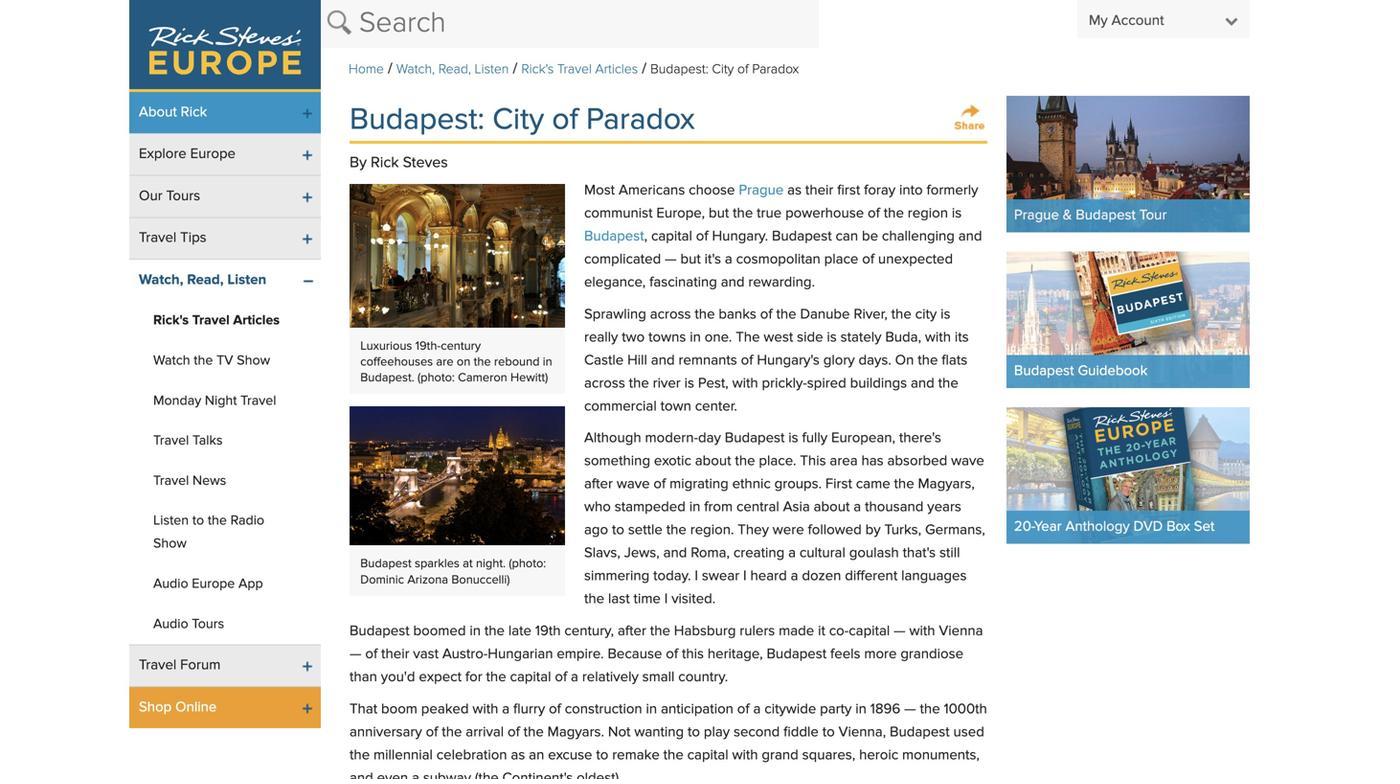 Task type: vqa. For each thing, say whether or not it's contained in the screenshot.
'Facebook'
no



Task type: describe. For each thing, give the bounding box(es) containing it.
home link
[[349, 63, 384, 76]]

a left flurry
[[502, 702, 510, 717]]

century,
[[565, 624, 614, 639]]

a right even
[[412, 771, 420, 779]]

the up because
[[650, 624, 671, 639]]

monday night travel
[[153, 394, 276, 407]]

audio tours link
[[129, 604, 321, 644]]

travel talks
[[153, 434, 223, 448]]

the inside listen to the radio show
[[208, 514, 227, 528]]

, capital of hungary. budapest can be challenging and complicated — but it's a cosmopolitan place of unexpected elegance, fascinating and rewarding.
[[584, 229, 983, 290]]

and down formerly
[[959, 229, 983, 244]]

1 horizontal spatial wave
[[952, 454, 985, 469]]

0 horizontal spatial rick's travel articles link
[[129, 301, 321, 341]]

co-
[[830, 624, 849, 639]]

with up arrival
[[473, 702, 499, 717]]

first
[[838, 183, 861, 198]]

rebound
[[494, 356, 540, 368]]

1 vertical spatial rick's
[[153, 314, 189, 327]]

travel left news
[[153, 474, 189, 488]]

&
[[1063, 208, 1073, 223]]

germans,
[[926, 523, 986, 538]]

budapest down the made
[[767, 647, 827, 662]]

travel left tips
[[139, 231, 177, 245]]

at
[[463, 558, 473, 570]]

flurry
[[514, 702, 545, 717]]

3 / from the left
[[642, 61, 647, 77]]

fiddle
[[784, 725, 819, 740]]

europe for explore
[[190, 147, 236, 162]]

exotic
[[654, 454, 692, 469]]

from
[[704, 500, 733, 515]]

and inside 'although modern-day budapest is fully european, there's something exotic about the place. this area has absorbed wave after wave of migrating ethnic groups. first came the magyars, who stampeded in from central asia about a thousand years ago to settle the region. they were followed by turks, germans, slavs, jews, and roma, creating a cultural goulash that's still simmering today. i swear i heard a dozen different languages the last time i visited.'
[[664, 546, 687, 561]]

budapest guidebook image
[[1007, 252, 1250, 388]]

a up the second
[[754, 702, 761, 717]]

dominic
[[361, 574, 404, 586]]

to inside listen to the radio show
[[192, 514, 204, 528]]

budapest left guidebook
[[1015, 364, 1075, 379]]

is right river on the left
[[685, 376, 695, 391]]

century
[[441, 340, 481, 352]]

— up more
[[894, 624, 906, 639]]

rick's inside home / watch, read, listen / rick's travel articles / budapest: city of paradox
[[522, 63, 554, 76]]

cultural
[[800, 546, 846, 561]]

europe,
[[657, 206, 705, 221]]

arrival
[[466, 725, 504, 740]]

best of prague & budapest in 8 days tour 2024 image
[[1007, 96, 1250, 232]]

for
[[466, 670, 483, 685]]

wanting
[[635, 725, 684, 740]]

cameron
[[458, 372, 508, 384]]

19th
[[535, 624, 561, 639]]

roma,
[[691, 546, 730, 561]]

talks
[[193, 434, 223, 448]]

show inside listen to the radio show
[[153, 537, 187, 551]]

goulash
[[850, 546, 899, 561]]

explore europe link
[[129, 134, 321, 175]]

austro-
[[443, 647, 488, 662]]

0 vertical spatial prague
[[739, 183, 784, 198]]

side
[[797, 330, 824, 345]]

the up the "west"
[[777, 307, 797, 322]]

something
[[584, 454, 651, 469]]

monuments,
[[903, 748, 980, 763]]

the right settle
[[667, 523, 687, 538]]

0 horizontal spatial across
[[584, 376, 626, 391]]

chain bridge and st. istván's basilica, budapest image
[[350, 406, 565, 545]]

of inside as their first foray into formerly communist europe, but the true powerhouse of the region is budapest
[[868, 206, 880, 221]]

the up "thousand"
[[894, 477, 915, 492]]

time
[[634, 592, 661, 607]]

region
[[908, 206, 949, 221]]

0 horizontal spatial wave
[[617, 477, 650, 492]]

a inside ", capital of hungary. budapest can be challenging and complicated — but it's a cosmopolitan place of unexpected elegance, fascinating and rewarding."
[[725, 252, 733, 267]]

of inside home / watch, read, listen / rick's travel articles / budapest: city of paradox
[[738, 63, 749, 76]]

empire.
[[557, 647, 604, 662]]

although modern-day budapest is fully european, there's something exotic about the place. this area has absorbed wave after wave of migrating ethnic groups. first came the magyars, who stampeded in from central asia about a thousand years ago to settle the region. they were followed by turks, germans, slavs, jews, and roma, creating a cultural goulash that's still simmering today. i swear i heard a dozen different languages the last time i visited.
[[584, 431, 986, 607]]

articles inside home / watch, read, listen / rick's travel articles / budapest: city of paradox
[[596, 63, 638, 76]]

citywide
[[765, 702, 817, 717]]

0 horizontal spatial budapest:
[[350, 105, 485, 136]]

different
[[845, 569, 898, 584]]

the up ethnic
[[735, 454, 756, 469]]

1 vertical spatial watch, read, listen link
[[129, 260, 321, 301]]

squares,
[[803, 748, 856, 763]]

the left "1000th" at the right bottom of page
[[920, 702, 941, 717]]

show inside watch the tv show link
[[237, 354, 270, 367]]

with right pest,
[[733, 376, 759, 391]]

with inside budapest boomed in the late 19th century, after the habsburg rulers made it co-capital — with vienna — of their vast austro-hungarian empire. because of this heritage, budapest feels more grandiose than you'd expect for the capital of a relatively small country.
[[910, 624, 936, 639]]

and up river on the left
[[651, 353, 675, 368]]

1 vertical spatial paradox
[[586, 105, 695, 136]]

travel news
[[153, 474, 226, 488]]

thousand
[[865, 500, 924, 515]]

glory
[[824, 353, 855, 368]]

subway
[[423, 771, 471, 779]]

(photo: inside luxurious 19th-century coffeehouses are on the rebound in budapest. (photo: cameron hewitt)
[[418, 372, 455, 384]]

budapest inside that boom peaked with a flurry of construction in anticipation of a citywide party in 1896 — the 1000th anniversary of the arrival of the magyars. not wanting to play second fiddle to vienna, budapest used the millennial celebration as an excuse to remake the capital with grand squares, heroic monuments, and even a subway (the continent's oldest).
[[890, 725, 950, 740]]

the down peaked
[[442, 725, 462, 740]]

(the
[[475, 771, 499, 779]]

audio tours
[[153, 617, 224, 631]]

as inside as their first foray into formerly communist europe, but the true powerhouse of the region is budapest
[[788, 183, 802, 198]]

vienna,
[[839, 725, 886, 740]]

a inside budapest boomed in the late 19th century, after the habsburg rulers made it co-capital — with vienna — of their vast austro-hungarian empire. because of this heritage, budapest feels more grandiose than you'd expect for the capital of a relatively small country.
[[571, 670, 579, 685]]

about
[[139, 105, 177, 120]]

visited.
[[672, 592, 716, 607]]

travel forum link
[[129, 645, 321, 686]]

peaked
[[421, 702, 469, 717]]

is right side
[[827, 330, 837, 345]]

is right 'city'
[[941, 307, 951, 322]]

in inside luxurious 19th-century coffeehouses are on the rebound in budapest. (photo: cameron hewitt)
[[543, 356, 553, 368]]

that boom peaked with a flurry of construction in anticipation of a citywide party in 1896 — the 1000th anniversary of the arrival of the magyars. not wanting to play second fiddle to vienna, budapest used the millennial celebration as an excuse to remake the capital with grand squares, heroic monuments, and even a subway (the continent's oldest).
[[350, 702, 988, 779]]

city inside home / watch, read, listen / rick's travel articles / budapest: city of paradox
[[712, 63, 734, 76]]

my account
[[1089, 13, 1165, 28]]

continent's
[[503, 771, 573, 779]]

turks,
[[885, 523, 922, 538]]

celebration
[[437, 748, 507, 763]]

languages
[[902, 569, 967, 584]]

than
[[350, 670, 377, 685]]

that's
[[903, 546, 936, 561]]

capital inside that boom peaked with a flurry of construction in anticipation of a citywide party in 1896 — the 1000th anniversary of the arrival of the magyars. not wanting to play second fiddle to vienna, budapest used the millennial celebration as an excuse to remake the capital with grand squares, heroic monuments, and even a subway (the continent's oldest).
[[688, 748, 729, 763]]

the left late
[[485, 624, 505, 639]]

0 vertical spatial rick's travel articles link
[[522, 63, 638, 76]]

by
[[866, 523, 881, 538]]

0 horizontal spatial city
[[493, 105, 544, 136]]

magyars.
[[548, 725, 605, 740]]

0 vertical spatial across
[[650, 307, 691, 322]]

groups.
[[775, 477, 822, 492]]

0 vertical spatial watch, read, listen link
[[397, 63, 509, 76]]

millennial
[[374, 748, 433, 763]]

after inside budapest boomed in the late 19th century, after the habsburg rulers made it co-capital — with vienna — of their vast austro-hungarian empire. because of this heritage, budapest feels more grandiose than you'd expect for the capital of a relatively small country.
[[618, 624, 647, 639]]

in inside budapest boomed in the late 19th century, after the habsburg rulers made it co-capital — with vienna — of their vast austro-hungarian empire. because of this heritage, budapest feels more grandiose than you'd expect for the capital of a relatively small country.
[[470, 624, 481, 639]]

shop
[[139, 700, 172, 715]]

1000th
[[944, 702, 988, 717]]

commercial
[[584, 399, 657, 414]]

news
[[193, 474, 226, 488]]

to inside 'although modern-day budapest is fully european, there's something exotic about the place. this area has absorbed wave after wave of migrating ethnic groups. first came the magyars, who stampeded in from central asia about a thousand years ago to settle the region. they were followed by turks, germans, slavs, jews, and roma, creating a cultural goulash that's still simmering today. i swear i heard a dozen different languages the last time i visited.'
[[612, 523, 625, 538]]

can
[[836, 229, 859, 244]]

vast
[[413, 647, 439, 662]]

audio europe app
[[153, 577, 263, 591]]

river,
[[854, 307, 888, 322]]

elegance,
[[584, 275, 646, 290]]

20-
[[1015, 520, 1035, 534]]

navigation containing /
[[129, 0, 1250, 728]]

the right the for
[[486, 670, 507, 685]]

the left last
[[584, 592, 605, 607]]

explore
[[139, 147, 187, 162]]

1 vertical spatial listen
[[227, 273, 267, 287]]

sprawling
[[584, 307, 647, 322]]

capital inside ", capital of hungary. budapest can be challenging and complicated — but it's a cosmopolitan place of unexpected elegance, fascinating and rewarding."
[[652, 229, 693, 244]]

expect
[[419, 670, 462, 685]]

with left its
[[926, 330, 951, 345]]

capital up more
[[849, 624, 890, 639]]

although
[[584, 431, 642, 446]]

dvd
[[1134, 520, 1163, 534]]

came
[[856, 477, 891, 492]]

place.
[[759, 454, 797, 469]]

budapest up than
[[350, 624, 410, 639]]

paradox inside home / watch, read, listen / rick's travel articles / budapest: city of paradox
[[753, 63, 799, 76]]

oldest).
[[577, 771, 622, 779]]

ago
[[584, 523, 609, 538]]

budapest guidebook
[[1015, 364, 1148, 379]]

tips
[[180, 231, 207, 245]]



Task type: locate. For each thing, give the bounding box(es) containing it.
travel up "shop"
[[139, 658, 177, 673]]

monday
[[153, 394, 201, 407]]

— up than
[[350, 647, 362, 662]]

0 vertical spatial articles
[[596, 63, 638, 76]]

relatively
[[582, 670, 639, 685]]

travel tips link
[[129, 218, 321, 259]]

show right tv
[[237, 354, 270, 367]]

this
[[800, 454, 826, 469]]

20-year anthology dvd box set image
[[1007, 407, 1250, 544]]

1 horizontal spatial watch, read, listen link
[[397, 63, 509, 76]]

sparkles
[[415, 558, 460, 570]]

1 vertical spatial tours
[[192, 617, 224, 631]]

travel right night
[[241, 394, 276, 407]]

it
[[818, 624, 826, 639]]

2 horizontal spatial listen
[[475, 63, 509, 76]]

but inside ", capital of hungary. budapest can be challenging and complicated — but it's a cosmopolitan place of unexpected elegance, fascinating and rewarding."
[[681, 252, 701, 267]]

1 vertical spatial across
[[584, 376, 626, 391]]

1896
[[871, 702, 901, 717]]

budapest sparkles at night. (photo: dominic arizona bonuccelli)
[[361, 558, 546, 586]]

to left play
[[688, 725, 700, 740]]

0 vertical spatial budapest:
[[651, 63, 709, 76]]

today.
[[654, 569, 691, 584]]

0 horizontal spatial watch,
[[139, 273, 183, 287]]

forum
[[180, 658, 221, 673]]

(photo: right 'night.'
[[509, 558, 546, 570]]

rick's travel articles link up tv
[[129, 301, 321, 341]]

complicated
[[584, 252, 661, 267]]

rick steves' europe image
[[129, 0, 321, 89]]

by rick steves
[[350, 155, 448, 171]]

0 vertical spatial but
[[709, 206, 729, 221]]

to up oldest). in the left bottom of the page
[[596, 748, 609, 763]]

the up buda, on the top right of the page
[[892, 307, 912, 322]]

home
[[349, 63, 384, 76]]

formerly
[[927, 183, 979, 198]]

the down the wanting
[[664, 748, 684, 763]]

1 horizontal spatial read,
[[439, 63, 471, 76]]

there's
[[900, 431, 942, 446]]

boomed
[[413, 624, 466, 639]]

0 horizontal spatial rick's
[[153, 314, 189, 327]]

0 horizontal spatial watch, read, listen link
[[129, 260, 321, 301]]

tours for audio tours
[[192, 617, 224, 631]]

articles down "search the rick steves website" text box
[[596, 63, 638, 76]]

new york café, budapest, hungary image
[[350, 184, 565, 328]]

1 horizontal spatial (photo:
[[509, 558, 546, 570]]

20-year anthology dvd box set
[[1015, 520, 1215, 534]]

navigation
[[129, 0, 1250, 728]]

0 horizontal spatial as
[[511, 748, 525, 763]]

travel forum
[[139, 658, 221, 673]]

with down the second
[[733, 748, 758, 763]]

1 horizontal spatial articles
[[596, 63, 638, 76]]

rick's up watch
[[153, 314, 189, 327]]

i
[[695, 569, 699, 584], [744, 569, 747, 584], [665, 592, 668, 607]]

this
[[682, 647, 704, 662]]

powerhouse
[[786, 206, 864, 221]]

rick's up budapest: city of paradox
[[522, 63, 554, 76]]

(photo:
[[418, 372, 455, 384], [509, 558, 546, 570]]

the left tv
[[194, 354, 213, 367]]

last
[[608, 592, 630, 607]]

0 horizontal spatial listen
[[153, 514, 189, 528]]

but inside as their first foray into formerly communist europe, but the true powerhouse of the region is budapest
[[709, 206, 729, 221]]

a right heard
[[791, 569, 799, 584]]

budapest: inside home / watch, read, listen / rick's travel articles / budapest: city of paradox
[[651, 63, 709, 76]]

boom
[[381, 702, 418, 717]]

they
[[738, 523, 769, 538]]

travel left "talks"
[[153, 434, 189, 448]]

audio for audio tours
[[153, 617, 188, 631]]

their up you'd
[[381, 647, 410, 662]]

watch
[[153, 354, 190, 367]]

most americans choose prague
[[584, 183, 784, 198]]

1 vertical spatial budapest:
[[350, 105, 485, 136]]

1 vertical spatial read,
[[187, 273, 224, 287]]

0 horizontal spatial their
[[381, 647, 410, 662]]

1 vertical spatial prague
[[1015, 208, 1060, 223]]

is down formerly
[[952, 206, 962, 221]]

wave down "something"
[[617, 477, 650, 492]]

audio up "audio tours"
[[153, 577, 188, 591]]

the down anniversary at the bottom
[[350, 748, 370, 763]]

unexpected
[[879, 252, 954, 267]]

tours down audio europe app
[[192, 617, 224, 631]]

the down hill
[[629, 376, 649, 391]]

a down came
[[854, 500, 862, 515]]

anticipation
[[661, 702, 734, 717]]

read,
[[439, 63, 471, 76], [187, 273, 224, 287]]

2 horizontal spatial /
[[642, 61, 647, 77]]

budapest up place.
[[725, 431, 785, 446]]

rick for by
[[371, 155, 399, 171]]

— inside that boom peaked with a flurry of construction in anticipation of a citywide party in 1896 — the 1000th anniversary of the arrival of the magyars. not wanting to play second fiddle to vienna, budapest used the millennial celebration as an excuse to remake the capital with grand squares, heroic monuments, and even a subway (the continent's oldest).
[[905, 702, 917, 717]]

0 vertical spatial europe
[[190, 147, 236, 162]]

0 horizontal spatial show
[[153, 537, 187, 551]]

read, inside home / watch, read, listen / rick's travel articles / budapest: city of paradox
[[439, 63, 471, 76]]

rick right by
[[371, 155, 399, 171]]

tv
[[217, 354, 233, 367]]

europe for audio
[[192, 577, 235, 591]]

listen down 'travel tips' link at the top left
[[227, 273, 267, 287]]

1 vertical spatial about
[[814, 500, 850, 515]]

,
[[645, 229, 648, 244]]

capital down the hungarian
[[510, 670, 551, 685]]

in left one.
[[690, 330, 701, 345]]

travel tips
[[139, 231, 207, 245]]

heritage,
[[708, 647, 763, 662]]

1 vertical spatial rick's travel articles link
[[129, 301, 321, 341]]

1 horizontal spatial /
[[513, 61, 518, 77]]

but down choose
[[709, 206, 729, 221]]

1 vertical spatial watch,
[[139, 273, 183, 287]]

across up towns
[[650, 307, 691, 322]]

watch,
[[397, 63, 435, 76], [139, 273, 183, 287]]

jews,
[[624, 546, 660, 561]]

0 horizontal spatial but
[[681, 252, 701, 267]]

budapest
[[1076, 208, 1136, 223], [584, 229, 645, 244], [772, 229, 832, 244], [1015, 364, 1075, 379], [725, 431, 785, 446], [361, 558, 412, 570], [350, 624, 410, 639], [767, 647, 827, 662], [890, 725, 950, 740]]

1 vertical spatial but
[[681, 252, 701, 267]]

still
[[940, 546, 961, 561]]

1 horizontal spatial as
[[788, 183, 802, 198]]

1 vertical spatial show
[[153, 537, 187, 551]]

sprawling across the banks of the danube river, the city is really two towns in one. the west side is stately buda, with its castle hill and remnants of hungary's glory days. on the flats across the river is pest, with prickly-spired buildings and the commercial town center.
[[584, 307, 969, 414]]

0 horizontal spatial rick
[[181, 105, 207, 120]]

arizona
[[408, 574, 448, 586]]

1 horizontal spatial i
[[695, 569, 699, 584]]

buildings
[[851, 376, 908, 391]]

listen inside home / watch, read, listen / rick's travel articles / budapest: city of paradox
[[475, 63, 509, 76]]

budapest inside ", capital of hungary. budapest can be challenging and complicated — but it's a cosmopolitan place of unexpected elegance, fascinating and rewarding."
[[772, 229, 832, 244]]

audio for audio europe app
[[153, 577, 188, 591]]

1 horizontal spatial rick's travel articles link
[[522, 63, 638, 76]]

that
[[350, 702, 378, 717]]

2 audio from the top
[[153, 617, 188, 631]]

watch, read, listen link up rick's travel articles on the left
[[129, 260, 321, 301]]

prague link
[[739, 183, 784, 198]]

budapest down communist
[[584, 229, 645, 244]]

0 vertical spatial their
[[806, 183, 834, 198]]

because
[[608, 647, 662, 662]]

castle
[[584, 353, 624, 368]]

the right on
[[918, 353, 938, 368]]

budapest inside as their first foray into formerly communist europe, but the true powerhouse of the region is budapest
[[584, 229, 645, 244]]

0 vertical spatial wave
[[952, 454, 985, 469]]

budapest right &
[[1076, 208, 1136, 223]]

0 vertical spatial (photo:
[[418, 372, 455, 384]]

2 horizontal spatial i
[[744, 569, 747, 584]]

2 / from the left
[[513, 61, 518, 77]]

but left the it's on the right
[[681, 252, 701, 267]]

in up the hewitt)
[[543, 356, 553, 368]]

—
[[665, 252, 677, 267], [894, 624, 906, 639], [350, 647, 362, 662], [905, 702, 917, 717]]

river
[[653, 376, 681, 391]]

0 horizontal spatial after
[[584, 477, 613, 492]]

banks
[[719, 307, 757, 322]]

Search the Rick Steves website text field
[[321, 0, 819, 48]]

0 vertical spatial read,
[[439, 63, 471, 76]]

two
[[622, 330, 645, 345]]

— up fascinating
[[665, 252, 677, 267]]

in inside 'although modern-day budapest is fully european, there's something exotic about the place. this area has absorbed wave after wave of migrating ethnic groups. first came the magyars, who stampeded in from central asia about a thousand years ago to settle the region. they were followed by turks, germans, slavs, jews, and roma, creating a cultural goulash that's still simmering today. i swear i heard a dozen different languages the last time i visited.'
[[690, 500, 701, 515]]

watch, inside home / watch, read, listen / rick's travel articles / budapest: city of paradox
[[397, 63, 435, 76]]

0 vertical spatial city
[[712, 63, 734, 76]]

europe down about rick link
[[190, 147, 236, 162]]

as inside that boom peaked with a flurry of construction in anticipation of a citywide party in 1896 — the 1000th anniversary of the arrival of the magyars. not wanting to play second fiddle to vienna, budapest used the millennial celebration as an excuse to remake the capital with grand squares, heroic monuments, and even a subway (the continent's oldest).
[[511, 748, 525, 763]]

a down empire. on the left bottom
[[571, 670, 579, 685]]

luxurious 19th-century coffeehouses are on the rebound in budapest. (photo: cameron hewitt)
[[361, 340, 553, 384]]

are
[[436, 356, 454, 368]]

paradox
[[753, 63, 799, 76], [586, 105, 695, 136]]

on
[[896, 353, 915, 368]]

show up audio europe app
[[153, 537, 187, 551]]

really
[[584, 330, 618, 345]]

as their first foray into formerly communist europe, but the true powerhouse of the region is budapest
[[584, 183, 979, 244]]

in up vienna,
[[856, 702, 867, 717]]

travel up watch the tv show
[[192, 314, 230, 327]]

0 vertical spatial show
[[237, 354, 270, 367]]

1 horizontal spatial rick
[[371, 155, 399, 171]]

the up one.
[[695, 307, 715, 322]]

i left heard
[[744, 569, 747, 584]]

watch, read, listen
[[139, 273, 267, 287]]

on
[[457, 356, 471, 368]]

i up visited.
[[695, 569, 699, 584]]

followed
[[808, 523, 862, 538]]

1 horizontal spatial but
[[709, 206, 729, 221]]

about down day
[[695, 454, 732, 469]]

watch, down travel tips at left
[[139, 273, 183, 287]]

tours for our tours
[[166, 189, 200, 203]]

is inside as their first foray into formerly communist europe, but the true powerhouse of the region is budapest
[[952, 206, 962, 221]]

/ down "search the rick steves website" text box
[[642, 61, 647, 77]]

the up cameron
[[474, 356, 491, 368]]

budapest inside the budapest sparkles at night. (photo: dominic arizona bonuccelli)
[[361, 558, 412, 570]]

show
[[237, 354, 270, 367], [153, 537, 187, 551]]

0 vertical spatial rick's
[[522, 63, 554, 76]]

after up who
[[584, 477, 613, 492]]

listen inside listen to the radio show
[[153, 514, 189, 528]]

1 horizontal spatial watch,
[[397, 63, 435, 76]]

1 horizontal spatial about
[[814, 500, 850, 515]]

and left even
[[350, 771, 373, 779]]

1 vertical spatial their
[[381, 647, 410, 662]]

and down on
[[911, 376, 935, 391]]

0 horizontal spatial prague
[[739, 183, 784, 198]]

1 horizontal spatial their
[[806, 183, 834, 198]]

2 vertical spatial listen
[[153, 514, 189, 528]]

excuse
[[548, 748, 593, 763]]

the up an
[[524, 725, 544, 740]]

with up grandiose
[[910, 624, 936, 639]]

the down foray
[[884, 206, 904, 221]]

rick's
[[522, 63, 554, 76], [153, 314, 189, 327]]

and up today.
[[664, 546, 687, 561]]

cosmopolitan
[[736, 252, 821, 267]]

0 horizontal spatial articles
[[233, 314, 280, 327]]

0 horizontal spatial paradox
[[586, 105, 695, 136]]

europe left app
[[192, 577, 235, 591]]

audio up "travel forum"
[[153, 617, 188, 631]]

1 horizontal spatial city
[[712, 63, 734, 76]]

travel inside home / watch, read, listen / rick's travel articles / budapest: city of paradox
[[558, 63, 592, 76]]

1 horizontal spatial prague
[[1015, 208, 1060, 223]]

of inside 'although modern-day budapest is fully european, there's something exotic about the place. this area has absorbed wave after wave of migrating ethnic groups. first came the magyars, who stampeded in from central asia about a thousand years ago to settle the region. they were followed by turks, germans, slavs, jews, and roma, creating a cultural goulash that's still simmering today. i swear i heard a dozen different languages the last time i visited.'
[[654, 477, 666, 492]]

the down flats
[[939, 376, 959, 391]]

1 horizontal spatial rick's
[[522, 63, 554, 76]]

1 vertical spatial articles
[[233, 314, 280, 327]]

0 horizontal spatial about
[[695, 454, 732, 469]]

capital down europe,
[[652, 229, 693, 244]]

prague & budapest tour link
[[1007, 96, 1250, 232]]

— inside ", capital of hungary. budapest can be challenging and complicated — but it's a cosmopolitan place of unexpected elegance, fascinating and rewarding."
[[665, 252, 677, 267]]

to down travel news
[[192, 514, 204, 528]]

in up austro-
[[470, 624, 481, 639]]

0 vertical spatial tours
[[166, 189, 200, 203]]

an
[[529, 748, 545, 763]]

listen up budapest: city of paradox
[[475, 63, 509, 76]]

fully
[[802, 431, 828, 446]]

1 horizontal spatial paradox
[[753, 63, 799, 76]]

across down castle
[[584, 376, 626, 391]]

their inside budapest boomed in the late 19th century, after the habsburg rulers made it co-capital — with vienna — of their vast austro-hungarian empire. because of this heritage, budapest feels more grandiose than you'd expect for the capital of a relatively small country.
[[381, 647, 410, 662]]

the up hungary.
[[733, 206, 753, 221]]

1 audio from the top
[[153, 577, 188, 591]]

audio
[[153, 577, 188, 591], [153, 617, 188, 631]]

read, inside watch, read, listen link
[[187, 273, 224, 287]]

0 vertical spatial paradox
[[753, 63, 799, 76]]

region.
[[691, 523, 734, 538]]

0 vertical spatial rick
[[181, 105, 207, 120]]

1 horizontal spatial budapest:
[[651, 63, 709, 76]]

and down the it's on the right
[[721, 275, 745, 290]]

0 horizontal spatial /
[[388, 61, 393, 77]]

1 vertical spatial city
[[493, 105, 544, 136]]

hungarian
[[488, 647, 553, 662]]

a down were at bottom
[[789, 546, 796, 561]]

europe inside the explore europe link
[[190, 147, 236, 162]]

1 / from the left
[[388, 61, 393, 77]]

late
[[509, 624, 532, 639]]

in inside the sprawling across the banks of the danube river, the city is really two towns in one. the west side is stately buda, with its castle hill and remnants of hungary's glory days. on the flats across the river is pest, with prickly-spired buildings and the commercial town center.
[[690, 330, 701, 345]]

rick for about
[[181, 105, 207, 120]]

tours right our
[[166, 189, 200, 203]]

0 horizontal spatial i
[[665, 592, 668, 607]]

listen
[[475, 63, 509, 76], [227, 273, 267, 287], [153, 514, 189, 528]]

1 vertical spatial after
[[618, 624, 647, 639]]

budapest inside 'although modern-day budapest is fully european, there's something exotic about the place. this area has absorbed wave after wave of migrating ethnic groups. first came the magyars, who stampeded in from central asia about a thousand years ago to settle the region. they were followed by turks, germans, slavs, jews, and roma, creating a cultural goulash that's still simmering today. i swear i heard a dozen different languages the last time i visited.'
[[725, 431, 785, 446]]

1 horizontal spatial across
[[650, 307, 691, 322]]

0 vertical spatial after
[[584, 477, 613, 492]]

listen down travel news
[[153, 514, 189, 528]]

i right time
[[665, 592, 668, 607]]

place
[[825, 252, 859, 267]]

in up the wanting
[[646, 702, 658, 717]]

1 horizontal spatial listen
[[227, 273, 267, 287]]

1 vertical spatial wave
[[617, 477, 650, 492]]

rewarding.
[[749, 275, 815, 290]]

and inside that boom peaked with a flurry of construction in anticipation of a citywide party in 1896 — the 1000th anniversary of the arrival of the magyars. not wanting to play second fiddle to vienna, budapest used the millennial celebration as an excuse to remake the capital with grand squares, heroic monuments, and even a subway (the continent's oldest).
[[350, 771, 373, 779]]

travel down "search the rick steves website" text box
[[558, 63, 592, 76]]

a right the it's on the right
[[725, 252, 733, 267]]

to up the squares,
[[823, 725, 835, 740]]

is inside 'although modern-day budapest is fully european, there's something exotic about the place. this area has absorbed wave after wave of migrating ethnic groups. first came the magyars, who stampeded in from central asia about a thousand years ago to settle the region. they were followed by turks, germans, slavs, jews, and roma, creating a cultural goulash that's still simmering today. i swear i heard a dozen different languages the last time i visited.'
[[789, 431, 799, 446]]

after inside 'although modern-day budapest is fully european, there's something exotic about the place. this area has absorbed wave after wave of migrating ethnic groups. first came the magyars, who stampeded in from central asia about a thousand years ago to settle the region. they were followed by turks, germans, slavs, jews, and roma, creating a cultural goulash that's still simmering today. i swear i heard a dozen different languages the last time i visited.'
[[584, 477, 613, 492]]

their inside as their first foray into formerly communist europe, but the true powerhouse of the region is budapest
[[806, 183, 834, 198]]

wave up magyars,
[[952, 454, 985, 469]]

budapest up monuments,
[[890, 725, 950, 740]]

chevron down black image
[[1226, 13, 1239, 28]]

0 vertical spatial as
[[788, 183, 802, 198]]

1 vertical spatial rick
[[371, 155, 399, 171]]

the inside luxurious 19th-century coffeehouses are on the rebound in budapest. (photo: cameron hewitt)
[[474, 356, 491, 368]]

0 horizontal spatial read,
[[187, 273, 224, 287]]

radio
[[231, 514, 265, 528]]

0 vertical spatial watch,
[[397, 63, 435, 76]]

tours
[[166, 189, 200, 203], [192, 617, 224, 631]]

0 horizontal spatial (photo:
[[418, 372, 455, 384]]

1 vertical spatial as
[[511, 748, 525, 763]]

area
[[830, 454, 858, 469]]

/ right home
[[388, 61, 393, 77]]

communist
[[584, 206, 653, 221]]

anniversary
[[350, 725, 422, 740]]

0 vertical spatial audio
[[153, 577, 188, 591]]

rick's travel articles link down "search the rick steves website" text box
[[522, 63, 638, 76]]

my account link
[[1078, 0, 1250, 38]]

country.
[[679, 670, 728, 685]]

0 vertical spatial listen
[[475, 63, 509, 76]]

1 vertical spatial europe
[[192, 577, 235, 591]]

1 horizontal spatial after
[[618, 624, 647, 639]]

read, up budapest: city of paradox
[[439, 63, 471, 76]]

1 horizontal spatial show
[[237, 354, 270, 367]]

budapest: city of paradox
[[350, 105, 695, 136]]

europe inside the audio europe app link
[[192, 577, 235, 591]]

app
[[239, 577, 263, 591]]

watch, right home
[[397, 63, 435, 76]]

1 vertical spatial audio
[[153, 617, 188, 631]]

1 vertical spatial (photo:
[[509, 558, 546, 570]]

(photo: inside the budapest sparkles at night. (photo: dominic arizona bonuccelli)
[[509, 558, 546, 570]]

budapest down powerhouse
[[772, 229, 832, 244]]

the left radio
[[208, 514, 227, 528]]

0 vertical spatial about
[[695, 454, 732, 469]]



